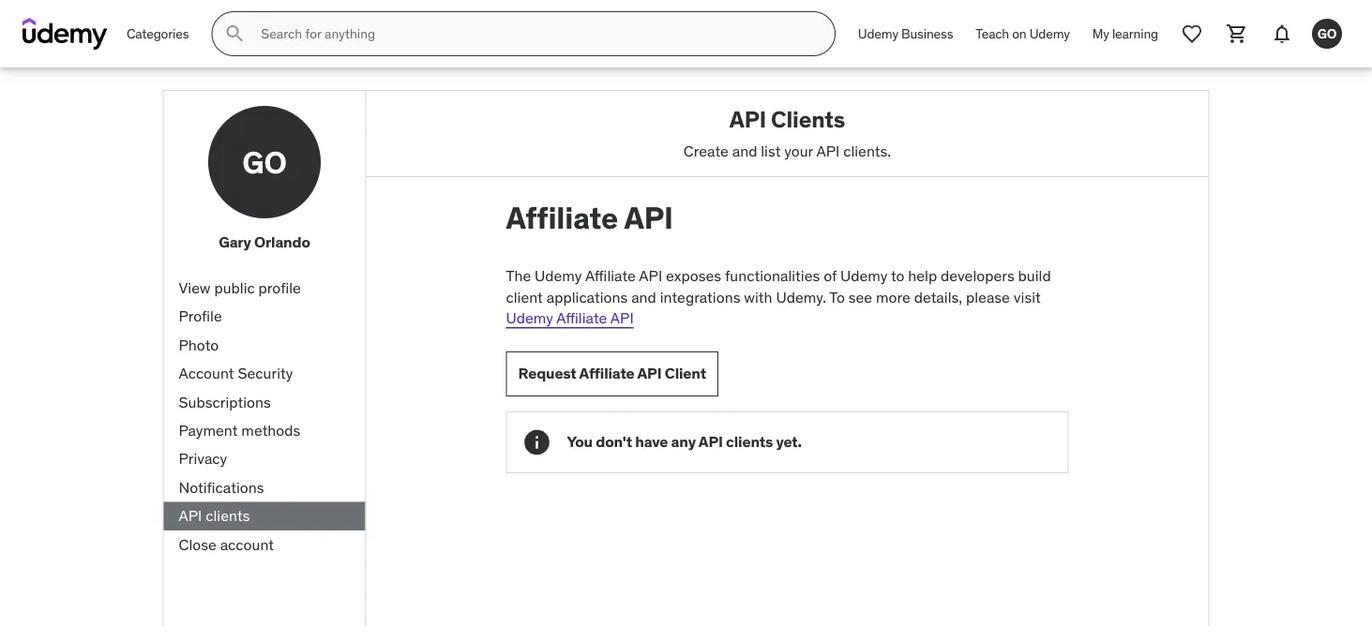 Task type: describe. For each thing, give the bounding box(es) containing it.
api up exposes
[[624, 199, 673, 237]]

affiliate up the
[[506, 199, 618, 237]]

clients
[[771, 105, 845, 133]]

udemy up 'applications'
[[535, 267, 582, 286]]

details,
[[914, 288, 963, 307]]

subscriptions
[[179, 392, 271, 412]]

on
[[1012, 25, 1027, 42]]

gary orlando
[[219, 233, 310, 252]]

api right your
[[817, 141, 840, 160]]

affiliate down 'applications'
[[557, 309, 607, 328]]

notifications
[[179, 478, 264, 497]]

udemy up see
[[840, 267, 888, 286]]

more
[[876, 288, 911, 307]]

security
[[238, 364, 293, 383]]

exposes
[[666, 267, 721, 286]]

request affiliate api client
[[518, 364, 706, 383]]

create
[[684, 141, 729, 160]]

the
[[506, 267, 531, 286]]

close
[[179, 535, 217, 554]]

udemy right on
[[1030, 25, 1070, 42]]

account
[[179, 364, 234, 383]]

wishlist image
[[1181, 23, 1204, 45]]

client
[[506, 288, 543, 307]]

teach on udemy link
[[965, 11, 1081, 56]]

Search for anything text field
[[257, 18, 812, 50]]

functionalities
[[725, 267, 820, 286]]

visit
[[1014, 288, 1041, 307]]

photo link
[[164, 331, 365, 360]]

have
[[635, 433, 668, 452]]

categories
[[127, 25, 189, 42]]

notifications link
[[164, 474, 365, 502]]

any
[[671, 433, 696, 452]]

to
[[891, 267, 905, 286]]

api right any
[[699, 433, 723, 452]]

public
[[214, 278, 255, 298]]

don't
[[596, 433, 632, 452]]

api left exposes
[[639, 267, 663, 286]]

0 vertical spatial clients
[[726, 433, 773, 452]]

yet.
[[776, 433, 802, 452]]

affiliate inside button
[[579, 364, 635, 383]]

client
[[665, 364, 706, 383]]

integrations
[[660, 288, 741, 307]]

teach
[[976, 25, 1009, 42]]

my learning link
[[1081, 11, 1170, 56]]

udemy image
[[23, 18, 108, 50]]

request affiliate api client button
[[506, 352, 718, 397]]

clients.
[[844, 141, 891, 160]]



Task type: locate. For each thing, give the bounding box(es) containing it.
udemy
[[858, 25, 899, 42], [1030, 25, 1070, 42], [535, 267, 582, 286], [840, 267, 888, 286], [506, 309, 553, 328]]

applications
[[547, 288, 628, 307]]

api up "list"
[[730, 105, 766, 133]]

api clients link
[[164, 502, 365, 531]]

api up close
[[179, 506, 202, 526]]

1 vertical spatial clients
[[206, 506, 250, 526]]

0 vertical spatial go
[[1318, 25, 1337, 42]]

your
[[784, 141, 813, 160]]

and inside the udemy affiliate api exposes functionalities of udemy to help developers build client applications and integrations with udemy.  to see more details, please visit udemy affiliate api
[[631, 288, 657, 307]]

1 horizontal spatial and
[[732, 141, 757, 160]]

orlando
[[254, 233, 310, 252]]

view public profile profile photo account security subscriptions payment methods privacy notifications api clients close account
[[179, 278, 301, 554]]

api inside view public profile profile photo account security subscriptions payment methods privacy notifications api clients close account
[[179, 506, 202, 526]]

please
[[966, 288, 1010, 307]]

clients
[[726, 433, 773, 452], [206, 506, 250, 526]]

payment methods link
[[164, 417, 365, 445]]

help
[[908, 267, 937, 286]]

udemy left business
[[858, 25, 899, 42]]

api down 'applications'
[[610, 309, 634, 328]]

1 vertical spatial and
[[631, 288, 657, 307]]

see
[[849, 288, 873, 307]]

the udemy affiliate api exposes functionalities of udemy to help developers build client applications and integrations with udemy.  to see more details, please visit udemy affiliate api
[[506, 267, 1051, 328]]

build
[[1018, 267, 1051, 286]]

udemy.
[[776, 288, 826, 307]]

learning
[[1112, 25, 1159, 42]]

go right notifications image at the top right of the page
[[1318, 25, 1337, 42]]

and
[[732, 141, 757, 160], [631, 288, 657, 307]]

clients left yet.
[[726, 433, 773, 452]]

subscriptions link
[[164, 388, 365, 417]]

teach on udemy
[[976, 25, 1070, 42]]

1 horizontal spatial clients
[[726, 433, 773, 452]]

clients down notifications
[[206, 506, 250, 526]]

1 vertical spatial go
[[242, 143, 287, 181]]

udemy business link
[[847, 11, 965, 56]]

shopping cart with 0 items image
[[1226, 23, 1249, 45]]

go
[[1318, 25, 1337, 42], [242, 143, 287, 181]]

submit search image
[[224, 23, 246, 45]]

view
[[179, 278, 211, 298]]

developers
[[941, 267, 1015, 286]]

of
[[824, 267, 837, 286]]

go up gary orlando
[[242, 143, 287, 181]]

privacy link
[[164, 445, 365, 474]]

1 horizontal spatial go
[[1318, 25, 1337, 42]]

account security link
[[164, 360, 365, 388]]

you
[[567, 433, 593, 452]]

categories button
[[115, 11, 200, 56]]

view public profile link
[[164, 274, 365, 303]]

and inside api clients create and list your api clients.
[[732, 141, 757, 160]]

list
[[761, 141, 781, 160]]

you don't have any api clients yet.
[[567, 433, 802, 452]]

udemy affiliate api link
[[506, 309, 634, 328]]

and left "list"
[[732, 141, 757, 160]]

close account link
[[164, 531, 365, 559]]

affiliate up 'applications'
[[585, 267, 636, 286]]

clients inside view public profile profile photo account security subscriptions payment methods privacy notifications api clients close account
[[206, 506, 250, 526]]

udemy business
[[858, 25, 953, 42]]

to
[[830, 288, 845, 307]]

gary
[[219, 233, 251, 252]]

api left client
[[637, 364, 662, 383]]

my
[[1093, 25, 1109, 42]]

privacy
[[179, 449, 227, 469]]

0 horizontal spatial clients
[[206, 506, 250, 526]]

profile link
[[164, 303, 365, 331]]

business
[[902, 25, 953, 42]]

photo
[[179, 335, 219, 355]]

profile
[[259, 278, 301, 298]]

udemy down client
[[506, 309, 553, 328]]

and left integrations
[[631, 288, 657, 307]]

0 horizontal spatial and
[[631, 288, 657, 307]]

api
[[730, 105, 766, 133], [817, 141, 840, 160], [624, 199, 673, 237], [639, 267, 663, 286], [610, 309, 634, 328], [637, 364, 662, 383], [699, 433, 723, 452], [179, 506, 202, 526]]

request
[[518, 364, 577, 383]]

notifications image
[[1271, 23, 1294, 45]]

0 horizontal spatial go
[[242, 143, 287, 181]]

my learning
[[1093, 25, 1159, 42]]

affiliate
[[506, 199, 618, 237], [585, 267, 636, 286], [557, 309, 607, 328], [579, 364, 635, 383]]

methods
[[241, 421, 301, 440]]

profile
[[179, 307, 222, 326]]

api clients create and list your api clients.
[[684, 105, 891, 160]]

account
[[220, 535, 274, 554]]

affiliate api
[[506, 199, 673, 237]]

payment
[[179, 421, 238, 440]]

affiliate right request
[[579, 364, 635, 383]]

api inside button
[[637, 364, 662, 383]]

go link
[[1305, 11, 1350, 56]]

with
[[744, 288, 773, 307]]

0 vertical spatial and
[[732, 141, 757, 160]]



Task type: vqa. For each thing, say whether or not it's contained in the screenshot.
Close account Link
yes



